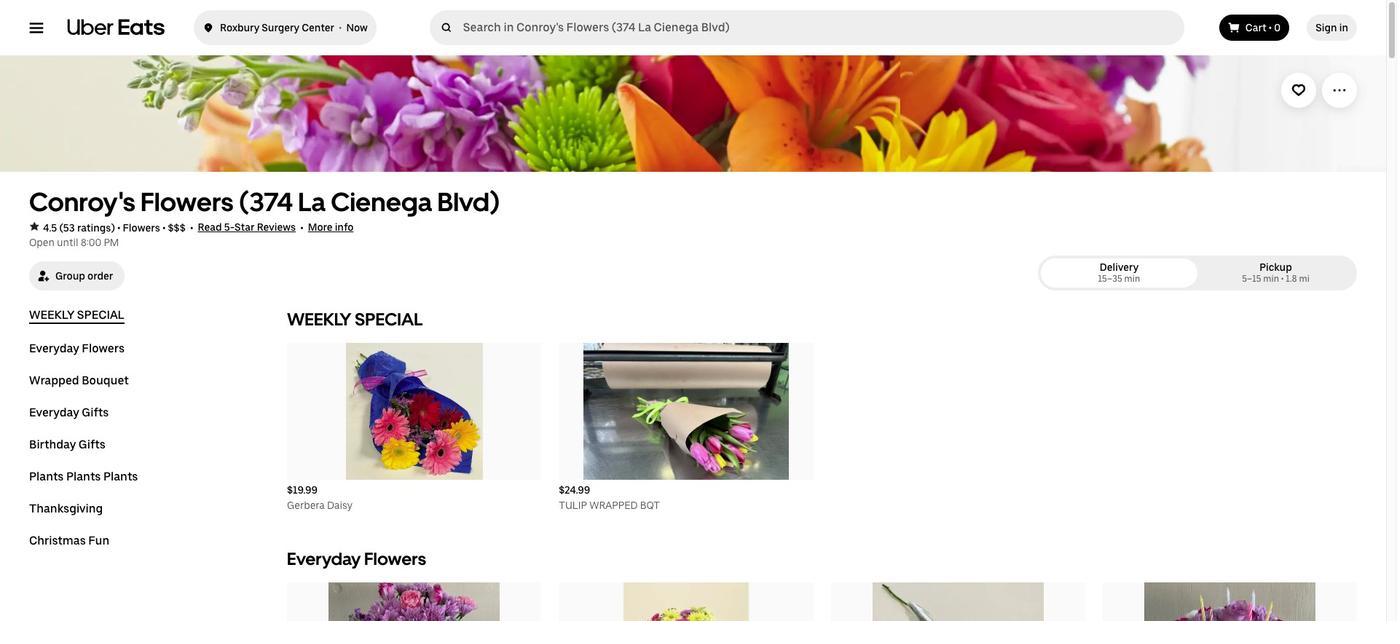 Task type: locate. For each thing, give the bounding box(es) containing it.
fun
[[88, 534, 109, 548]]

0
[[1274, 22, 1281, 34]]

0 horizontal spatial everyday flowers
[[29, 342, 125, 355]]

• inside pickup 5–15 min • 1.8 mi
[[1281, 274, 1284, 284]]

1 vertical spatial everyday
[[29, 406, 79, 420]]

weekly special button
[[29, 308, 125, 324]]

weekly
[[29, 308, 75, 322], [287, 309, 351, 330]]

flowers
[[141, 186, 234, 218], [123, 222, 160, 233], [82, 342, 125, 355], [364, 549, 426, 570]]

gifts up plants plants plants
[[79, 438, 105, 452]]

1 vertical spatial gifts
[[79, 438, 105, 452]]

4.5 (53 ratings) • flowers • $$$
[[43, 222, 186, 233]]

three dots horizontal button
[[1322, 73, 1357, 108]]

0 horizontal spatial weekly special
[[29, 308, 125, 322]]

birthday
[[29, 438, 76, 452]]

$$$
[[168, 222, 186, 233]]

1 horizontal spatial special
[[355, 309, 423, 330]]

gifts for birthday gifts
[[79, 438, 105, 452]]

0 vertical spatial gifts
[[82, 406, 109, 420]]

pickup
[[1260, 262, 1292, 273]]

gifts down 'bouquet'
[[82, 406, 109, 420]]

weekly special
[[29, 308, 125, 322], [287, 309, 423, 330]]

in
[[1339, 22, 1348, 34]]

everyday
[[29, 342, 79, 355], [29, 406, 79, 420], [287, 549, 361, 570]]

thanksgiving
[[29, 502, 103, 516]]

0 horizontal spatial special
[[77, 308, 125, 322]]

$19.99 gerbera daisy
[[287, 484, 352, 511]]

min down delivery
[[1124, 274, 1140, 284]]

navigation containing weekly special
[[29, 308, 252, 566]]

• left $$$
[[162, 222, 166, 233]]

2 min from the left
[[1263, 274, 1279, 284]]

everyday down daisy
[[287, 549, 361, 570]]

everyday up wrapped
[[29, 342, 79, 355]]

min inside pickup 5–15 min • 1.8 mi
[[1263, 274, 1279, 284]]

sign
[[1316, 22, 1337, 34]]

mi
[[1299, 274, 1310, 284]]

read
[[198, 221, 222, 233]]

info
[[335, 221, 354, 233]]

• read 5-star reviews • more info
[[186, 221, 354, 233]]

gifts inside button
[[82, 406, 109, 420]]

flowers inside button
[[82, 342, 125, 355]]

sign in
[[1316, 22, 1348, 34]]

gifts
[[82, 406, 109, 420], [79, 438, 105, 452]]

everyday down wrapped
[[29, 406, 79, 420]]

pickup 5–15 min • 1.8 mi
[[1242, 262, 1310, 284]]

group order link
[[29, 262, 125, 291]]

15–35
[[1098, 274, 1122, 284]]

min for delivery
[[1124, 274, 1140, 284]]

0 horizontal spatial weekly
[[29, 308, 75, 322]]

everyday inside button
[[29, 406, 79, 420]]

roxbury surgery center • now
[[220, 22, 368, 34]]

sign in link
[[1307, 15, 1357, 41]]

2 vertical spatial everyday
[[287, 549, 361, 570]]

• left now
[[339, 22, 342, 34]]

min down pickup
[[1263, 274, 1279, 284]]

everyday gifts
[[29, 406, 109, 420]]

everyday flowers up wrapped bouquet
[[29, 342, 125, 355]]

delivery 15–35 min
[[1098, 262, 1140, 284]]

everyday flowers button
[[29, 342, 125, 356]]

special
[[77, 308, 125, 322], [355, 309, 423, 330]]

everyday flowers
[[29, 342, 125, 355], [287, 549, 426, 570]]

group order
[[55, 270, 113, 282]]

• left 1.8
[[1281, 274, 1284, 284]]

wrapped bouquet button
[[29, 374, 129, 388]]

bqt
[[640, 500, 660, 511]]

birthday gifts button
[[29, 438, 105, 452]]

surgery
[[262, 22, 299, 34]]

(374
[[239, 186, 293, 218]]

cart
[[1246, 22, 1267, 34]]

everyday for everyday flowers button
[[29, 342, 79, 355]]

gifts inside "button"
[[79, 438, 105, 452]]

1 horizontal spatial plants
[[66, 470, 101, 484]]

0 horizontal spatial min
[[1124, 274, 1140, 284]]

everyday flowers down daisy
[[287, 549, 426, 570]]

everyday inside button
[[29, 342, 79, 355]]

more info link
[[308, 221, 354, 234]]

christmas fun
[[29, 534, 109, 548]]

read 5-star reviews link
[[198, 221, 296, 234]]

gerbera
[[287, 500, 325, 511]]

1 vertical spatial everyday flowers
[[287, 549, 426, 570]]

center
[[302, 22, 334, 34]]

5-
[[224, 221, 235, 233]]

0 vertical spatial everyday
[[29, 342, 79, 355]]

1 min from the left
[[1124, 274, 1140, 284]]

•
[[339, 22, 342, 34], [1269, 22, 1272, 34], [117, 222, 120, 233], [162, 222, 166, 233], [190, 222, 193, 233], [300, 222, 303, 233], [1281, 274, 1284, 284]]

now
[[346, 22, 368, 34]]

min inside delivery 15–35 min
[[1124, 274, 1140, 284]]

navigation
[[29, 308, 252, 566]]

heart outline link
[[1281, 73, 1316, 108]]

tulip
[[559, 500, 587, 511]]

open until 8:00 pm
[[29, 237, 119, 248]]

2 plants from the left
[[66, 470, 101, 484]]

star
[[235, 221, 255, 233]]

4.5
[[43, 222, 57, 233]]

wrapped
[[29, 374, 79, 388]]

1 horizontal spatial weekly special
[[287, 309, 423, 330]]

2 horizontal spatial plants
[[103, 470, 138, 484]]

0 horizontal spatial plants
[[29, 470, 64, 484]]

pm
[[104, 237, 119, 248]]

min
[[1124, 274, 1140, 284], [1263, 274, 1279, 284]]

min for pickup
[[1263, 274, 1279, 284]]

• left 0
[[1269, 22, 1272, 34]]

thanksgiving button
[[29, 502, 103, 516]]

1 horizontal spatial min
[[1263, 274, 1279, 284]]

open
[[29, 237, 55, 248]]

christmas
[[29, 534, 86, 548]]

conroy's
[[29, 186, 135, 218]]

group
[[55, 270, 85, 282]]

plants
[[29, 470, 64, 484], [66, 470, 101, 484], [103, 470, 138, 484]]



Task type: vqa. For each thing, say whether or not it's contained in the screenshot.
More Info link
yes



Task type: describe. For each thing, give the bounding box(es) containing it.
[object Object] radio
[[1200, 259, 1351, 288]]

wrapped
[[589, 500, 638, 511]]

birthday gifts
[[29, 438, 105, 452]]

bouquet
[[82, 374, 129, 388]]

• right $$$
[[190, 222, 193, 233]]

(53
[[59, 222, 75, 233]]

blvd)
[[437, 186, 500, 218]]

delivery
[[1100, 262, 1139, 273]]

8:00
[[81, 237, 101, 248]]

1.8
[[1286, 274, 1297, 284]]

[object Object] radio
[[1044, 259, 1195, 288]]

reviews
[[257, 221, 296, 233]]

cienega
[[331, 186, 432, 218]]

roxbury
[[220, 22, 259, 34]]

conroy's flowers (374 la cienega blvd)
[[29, 186, 500, 218]]

daisy
[[327, 500, 352, 511]]

cart • 0
[[1246, 22, 1281, 34]]

3 plants from the left
[[103, 470, 138, 484]]

weekly inside button
[[29, 308, 75, 322]]

plants plants plants
[[29, 470, 138, 484]]

la
[[298, 186, 326, 218]]

everyday gifts button
[[29, 406, 109, 420]]

1 plants from the left
[[29, 470, 64, 484]]

Search in Conroy's Flowers (374 La Cienega Blvd) text field
[[463, 20, 1178, 35]]

1 horizontal spatial everyday flowers
[[287, 549, 426, 570]]

christmas fun button
[[29, 534, 109, 549]]

5–15
[[1242, 274, 1261, 284]]

deliver to image
[[203, 19, 214, 36]]

everyday for everyday gifts button
[[29, 406, 79, 420]]

0 vertical spatial everyday flowers
[[29, 342, 125, 355]]

until
[[57, 237, 78, 248]]

order
[[87, 270, 113, 282]]

gifts for everyday gifts
[[82, 406, 109, 420]]

• left more on the left top of the page
[[300, 222, 303, 233]]

add to favorites image
[[1292, 83, 1306, 98]]

$19.99
[[287, 484, 318, 496]]

special inside button
[[77, 308, 125, 322]]

view more options image
[[1332, 83, 1347, 98]]

wrapped bouquet
[[29, 374, 129, 388]]

more
[[308, 221, 333, 233]]

• up pm
[[117, 222, 120, 233]]

$24.99
[[559, 484, 590, 496]]

1 horizontal spatial weekly
[[287, 309, 351, 330]]

ratings)
[[77, 222, 115, 233]]

uber eats home image
[[67, 19, 165, 36]]

$24.99 tulip wrapped bqt
[[559, 484, 660, 511]]

plants plants plants button
[[29, 470, 138, 484]]

main navigation menu image
[[29, 20, 44, 35]]



